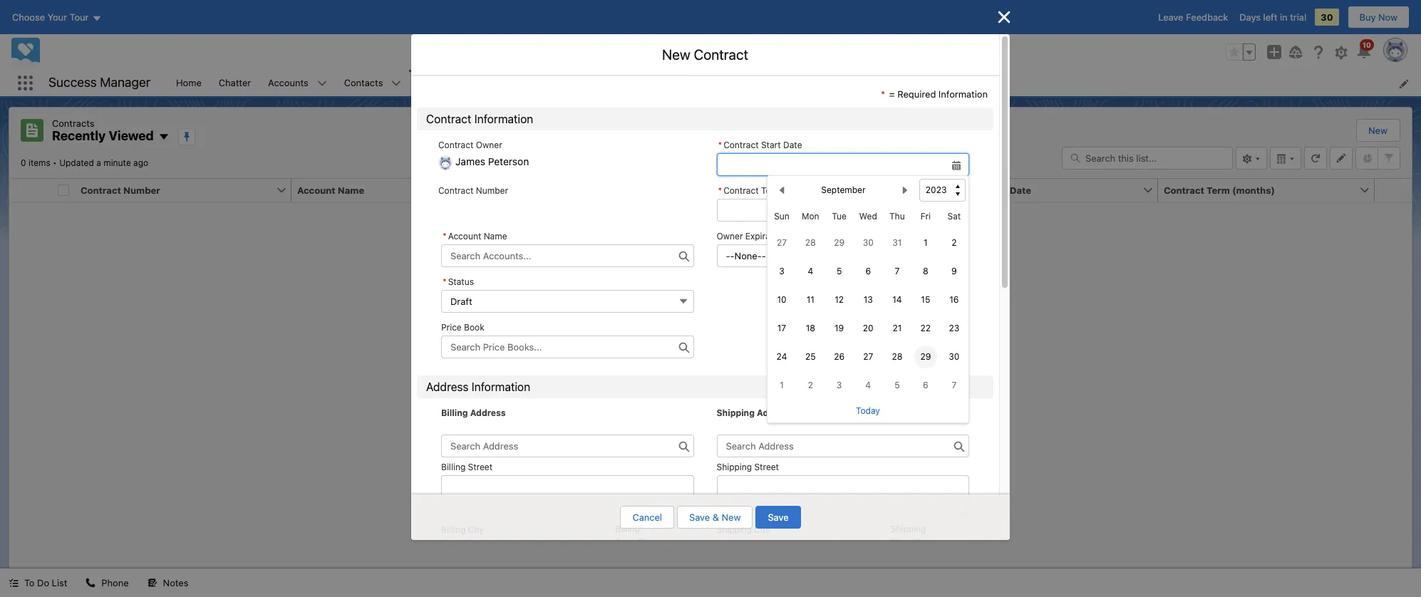 Task type: describe. For each thing, give the bounding box(es) containing it.
manager
[[100, 75, 150, 90]]

1 vertical spatial name
[[484, 231, 507, 241]]

0 horizontal spatial address
[[426, 380, 469, 393]]

list
[[720, 374, 732, 385]]

=
[[889, 88, 895, 100]]

0 vertical spatial group
[[1226, 43, 1256, 61]]

notes button
[[139, 569, 197, 597]]

26 button
[[828, 346, 851, 369]]

14 button
[[886, 289, 909, 312]]

shipping for shipping address
[[717, 407, 755, 418]]

buy
[[1360, 11, 1376, 23]]

0 horizontal spatial 30
[[863, 237, 874, 248]]

billing for billing city
[[441, 524, 466, 535]]

2 vertical spatial new
[[722, 512, 741, 523]]

0 horizontal spatial 2
[[808, 380, 813, 391]]

contract number inside contract number button
[[81, 184, 160, 196]]

views.
[[735, 374, 762, 385]]

shipping for shipping street
[[717, 462, 752, 473]]

17
[[778, 323, 786, 334]]

4 for the 4 button to the left
[[808, 266, 813, 277]]

you haven't viewed any contracts recently. try switching list views.
[[618, 360, 803, 385]]

draft
[[451, 295, 472, 307]]

1 horizontal spatial owner
[[717, 231, 743, 241]]

0 vertical spatial 2 button
[[943, 232, 966, 254]]

start inside button
[[774, 184, 797, 196]]

name inside button
[[338, 184, 364, 196]]

0 vertical spatial 6 button
[[857, 260, 880, 283]]

september alert
[[821, 184, 866, 197]]

0 items • updated a minute ago
[[21, 157, 148, 168]]

trial
[[1290, 11, 1307, 23]]

* for * = required information
[[881, 88, 885, 100]]

0 vertical spatial owner
[[476, 139, 502, 150]]

6 for rightmost 6 button
[[923, 380, 929, 391]]

item number image
[[9, 179, 52, 201]]

billing for billing state/province
[[615, 524, 640, 534]]

0 horizontal spatial 7 button
[[886, 260, 909, 283]]

recently
[[52, 128, 106, 143]]

0 horizontal spatial 30 button
[[857, 232, 880, 254]]

Shipping Street text field
[[717, 475, 969, 516]]

viewed
[[671, 360, 701, 372]]

Price Book text field
[[441, 335, 694, 358]]

save for save & new
[[689, 512, 710, 523]]

updated
[[59, 157, 94, 168]]

wed
[[859, 211, 877, 222]]

23 button
[[943, 317, 966, 340]]

1 horizontal spatial number
[[476, 185, 508, 196]]

21 button
[[886, 317, 909, 340]]

1 vertical spatial 5 button
[[886, 374, 909, 397]]

9 button
[[943, 260, 966, 283]]

0 horizontal spatial 5 button
[[828, 260, 851, 283]]

accounts list item
[[260, 70, 336, 96]]

3 for the top the 3 button
[[779, 266, 785, 277]]

26
[[834, 351, 845, 362]]

shipping for shipping state/province
[[891, 524, 926, 534]]

number inside contract number button
[[123, 184, 160, 196]]

account inside account name button
[[297, 184, 335, 196]]

today button
[[855, 400, 881, 423]]

14
[[893, 294, 902, 305]]

10 button
[[771, 289, 793, 312]]

list
[[52, 577, 67, 589]]

2023-09-29 cell
[[912, 343, 940, 371]]

today
[[856, 406, 880, 416]]

0 horizontal spatial 29
[[834, 237, 845, 248]]

23
[[949, 323, 960, 334]]

3 for the rightmost the 3 button
[[837, 380, 842, 391]]

0 horizontal spatial term
[[761, 185, 782, 196]]

0 vertical spatial 2
[[952, 237, 957, 248]]

notes
[[163, 577, 189, 589]]

1 horizontal spatial 30
[[949, 351, 960, 362]]

1 vertical spatial 7 button
[[943, 374, 966, 397]]

13
[[864, 294, 873, 305]]

phone button
[[77, 569, 137, 597]]

11
[[807, 294, 815, 305]]

account name button
[[292, 179, 493, 201]]

1 vertical spatial 28 button
[[886, 346, 909, 369]]

8 button
[[915, 260, 937, 283]]

10
[[777, 294, 787, 305]]

16
[[950, 294, 959, 305]]

ago
[[133, 157, 148, 168]]

recently viewed
[[52, 128, 154, 143]]

required
[[898, 88, 936, 100]]

address information
[[426, 380, 531, 393]]

days left in trial
[[1240, 11, 1307, 23]]

17 button
[[771, 317, 793, 340]]

switching
[[676, 374, 717, 385]]

days
[[1240, 11, 1261, 23]]

city for shipping city
[[755, 524, 771, 535]]

new contract
[[662, 46, 749, 63]]

contract owner
[[438, 139, 502, 150]]

feedback
[[1186, 11, 1228, 23]]

25 button
[[799, 346, 822, 369]]

1 - from the left
[[726, 250, 730, 261]]

18
[[806, 323, 815, 334]]

list containing home
[[168, 70, 1421, 96]]

a
[[96, 157, 101, 168]]

sun
[[774, 211, 790, 222]]

new for new
[[1369, 125, 1388, 136]]

cancel
[[633, 512, 662, 523]]

12
[[835, 294, 844, 305]]

3 - from the left
[[762, 250, 766, 261]]

21
[[893, 323, 902, 334]]

0 horizontal spatial 28 button
[[799, 232, 822, 254]]

september grid
[[768, 205, 969, 400]]

item number element
[[9, 179, 52, 202]]

Search Address text field
[[717, 435, 969, 458]]

leave feedback
[[1159, 11, 1228, 23]]

2 - from the left
[[730, 250, 735, 261]]

9
[[952, 266, 957, 277]]

0 vertical spatial 29 button
[[828, 232, 851, 254]]

contracts inside you haven't viewed any contracts recently. try switching list views.
[[721, 360, 764, 372]]

state/province for billing
[[615, 536, 674, 547]]

0 vertical spatial 3 button
[[771, 260, 793, 283]]

1 vertical spatial 4 button
[[857, 374, 880, 397]]

1 horizontal spatial 27 button
[[857, 346, 880, 369]]

account name
[[297, 184, 364, 196]]

inverse image
[[996, 9, 1013, 26]]

20 button
[[857, 317, 880, 340]]

expiration
[[746, 231, 786, 241]]

list view controls image
[[1236, 146, 1267, 169]]

7 for leftmost 7 button
[[895, 266, 900, 277]]

group containing *
[[717, 136, 969, 423]]

to
[[24, 577, 35, 589]]

&
[[713, 512, 719, 523]]

september
[[821, 185, 866, 195]]

thu
[[890, 211, 905, 222]]

leave
[[1159, 11, 1184, 23]]

now
[[1379, 11, 1398, 23]]

address for shipping
[[757, 407, 793, 418]]

display as table image
[[1270, 146, 1302, 169]]

fri
[[921, 211, 931, 222]]

24 button
[[771, 346, 793, 369]]

cancel button
[[621, 506, 674, 529]]

recently viewed status
[[21, 157, 59, 168]]

action image
[[1375, 179, 1412, 201]]

do
[[37, 577, 49, 589]]

Status, Draft button
[[441, 290, 694, 313]]

new for new contract
[[662, 46, 690, 63]]

city for billing city
[[468, 524, 484, 535]]

•
[[53, 157, 57, 168]]

12 button
[[828, 289, 851, 312]]

1 horizontal spatial 5
[[895, 380, 900, 391]]

information for address information
[[472, 380, 531, 393]]

state/province for shipping
[[891, 536, 950, 547]]

15 button
[[915, 289, 937, 312]]

1 horizontal spatial contract number
[[438, 185, 508, 196]]

contract end date button
[[942, 179, 1143, 201]]

cell inside recently viewed|contracts|list view element
[[52, 179, 75, 202]]

price
[[441, 322, 462, 333]]

contract term (months) element
[[1158, 179, 1384, 202]]

address for billing
[[470, 407, 506, 418]]

28 for leftmost 28 button
[[805, 237, 816, 248]]

status element
[[508, 179, 734, 202]]



Task type: vqa. For each thing, say whether or not it's contained in the screenshot.


Task type: locate. For each thing, give the bounding box(es) containing it.
30 down the wed
[[863, 237, 874, 248]]

4 up 11
[[808, 266, 813, 277]]

status inside recently viewed|contracts|list view element
[[618, 359, 803, 387]]

save up the shipping city
[[768, 512, 789, 523]]

city
[[468, 524, 484, 535], [755, 524, 771, 535]]

1 vertical spatial 1
[[780, 380, 784, 391]]

28 for bottommost 28 button
[[892, 351, 903, 362]]

3
[[779, 266, 785, 277], [837, 380, 842, 391]]

information right required
[[939, 88, 988, 100]]

end
[[990, 184, 1008, 196]]

2 horizontal spatial 30
[[1321, 11, 1333, 23]]

Search Recently Viewed list view. search field
[[1062, 146, 1233, 169]]

1 vertical spatial 28
[[892, 351, 903, 362]]

term inside button
[[1207, 184, 1230, 196]]

1 horizontal spatial 5 button
[[886, 374, 909, 397]]

28 down the 21 button
[[892, 351, 903, 362]]

5 button down the 21 button
[[886, 374, 909, 397]]

try
[[660, 374, 673, 385]]

accounts
[[268, 77, 308, 88]]

0 vertical spatial 27 button
[[771, 232, 793, 254]]

25
[[806, 351, 816, 362]]

owner up --none--
[[717, 231, 743, 241]]

19 button
[[828, 317, 851, 340]]

6 button up 13
[[857, 260, 880, 283]]

0 vertical spatial new
[[662, 46, 690, 63]]

29 down "tue"
[[834, 237, 845, 248]]

2 state/province from the left
[[891, 536, 950, 547]]

0 horizontal spatial 28
[[805, 237, 816, 248]]

text default image
[[9, 578, 19, 588], [147, 578, 157, 588]]

1 down fri at the right top of page
[[924, 237, 928, 248]]

* up * contract term (months)
[[718, 139, 722, 150]]

5 up the '12'
[[837, 266, 842, 277]]

action element
[[1375, 179, 1412, 202]]

0 horizontal spatial street
[[468, 462, 493, 473]]

contract end date
[[947, 184, 1032, 196]]

buy now
[[1360, 11, 1398, 23]]

27 left notice
[[777, 237, 787, 248]]

information up billing address
[[472, 380, 531, 393]]

start inside group
[[761, 139, 781, 150]]

0 horizontal spatial (months)
[[784, 185, 821, 196]]

* up "* status" at the top left of the page
[[443, 231, 447, 241]]

contract number up '* account name'
[[438, 185, 508, 196]]

billing for billing address
[[441, 407, 468, 418]]

haven't
[[637, 360, 668, 372]]

1 vertical spatial 27
[[863, 351, 873, 362]]

6 button down 2023-09-29 cell
[[915, 374, 937, 397]]

0 horizontal spatial 6
[[866, 266, 871, 277]]

0 horizontal spatial 27
[[777, 237, 787, 248]]

None text field
[[717, 153, 969, 176]]

30 right trial
[[1321, 11, 1333, 23]]

7 button down the 23 button
[[943, 374, 966, 397]]

2 down sat
[[952, 237, 957, 248]]

1 horizontal spatial 29
[[921, 351, 931, 362]]

1 text default image from the left
[[9, 578, 19, 588]]

1 vertical spatial 7
[[952, 380, 957, 391]]

22
[[921, 323, 931, 334]]

2 down 25 button
[[808, 380, 813, 391]]

billing street
[[441, 462, 493, 473]]

contracts up the updated at top left
[[52, 118, 94, 129]]

22 button
[[915, 317, 937, 340]]

7 button up "14"
[[886, 260, 909, 283]]

save for save
[[768, 512, 789, 523]]

billing state/province
[[615, 524, 674, 547]]

date inside the contract start date button
[[799, 184, 821, 196]]

0 vertical spatial 1
[[924, 237, 928, 248]]

2 city from the left
[[755, 524, 771, 535]]

state/province
[[615, 536, 674, 547], [891, 536, 950, 547]]

new button
[[1357, 120, 1399, 141]]

text default image
[[86, 578, 96, 588]]

contract number element
[[75, 179, 300, 202]]

contacts
[[344, 77, 383, 88]]

billing down billing street
[[441, 524, 466, 535]]

text default image for to do list
[[9, 578, 19, 588]]

1 horizontal spatial 1 button
[[915, 232, 937, 254]]

4 button up today at the right bottom of the page
[[857, 374, 880, 397]]

1 state/province from the left
[[615, 536, 674, 547]]

text default image left notes
[[147, 578, 157, 588]]

* for * account name
[[443, 231, 447, 241]]

left
[[1264, 11, 1278, 23]]

1 vertical spatial new
[[1369, 125, 1388, 136]]

7
[[895, 266, 900, 277], [952, 380, 957, 391]]

1 vertical spatial 4
[[866, 380, 871, 391]]

1 horizontal spatial street
[[755, 462, 779, 473]]

1 horizontal spatial address
[[470, 407, 506, 418]]

phone
[[102, 577, 129, 589]]

group
[[1226, 43, 1256, 61], [717, 136, 969, 423]]

1 street from the left
[[468, 462, 493, 473]]

number up '* account name'
[[476, 185, 508, 196]]

1 vertical spatial account
[[448, 231, 481, 241]]

leave feedback link
[[1159, 11, 1228, 23]]

3 button up 10
[[771, 260, 793, 283]]

1 button down recently.
[[771, 374, 793, 397]]

recently.
[[766, 360, 803, 372]]

0 vertical spatial 5
[[837, 266, 842, 277]]

recently viewed|contracts|list view element
[[9, 107, 1413, 569]]

0 horizontal spatial 3
[[779, 266, 785, 277]]

tue
[[832, 211, 847, 222]]

contract number button
[[75, 179, 276, 201]]

save inside button
[[689, 512, 710, 523]]

1 horizontal spatial 30 button
[[943, 346, 966, 369]]

1 horizontal spatial 7
[[952, 380, 957, 391]]

sat
[[948, 211, 961, 222]]

30 button right 2023-09-29 cell
[[943, 346, 966, 369]]

you
[[618, 360, 634, 372]]

save left &
[[689, 512, 710, 523]]

text default image for notes
[[147, 578, 157, 588]]

0 horizontal spatial 4 button
[[799, 260, 822, 283]]

1 down recently.
[[780, 380, 784, 391]]

4 for the 4 button to the bottom
[[866, 380, 871, 391]]

contract end date element
[[942, 179, 1167, 202]]

0 vertical spatial name
[[338, 184, 364, 196]]

(months)
[[1233, 184, 1275, 196], [784, 185, 821, 196]]

1 horizontal spatial account
[[448, 231, 481, 241]]

None search field
[[1062, 146, 1233, 169]]

2 button down 25 button
[[799, 374, 822, 397]]

account
[[297, 184, 335, 196], [448, 231, 481, 241]]

save & new
[[689, 512, 741, 523]]

save button
[[756, 506, 801, 529]]

4 button up 11
[[799, 260, 822, 283]]

street up save 'button' in the bottom of the page
[[755, 462, 779, 473]]

mon
[[802, 211, 820, 222]]

date right the end
[[1010, 184, 1032, 196]]

1 horizontal spatial 6
[[923, 380, 929, 391]]

0 vertical spatial 28
[[805, 237, 816, 248]]

minute
[[104, 157, 131, 168]]

date
[[783, 139, 802, 150], [799, 184, 821, 196], [1010, 184, 1032, 196]]

contract inside group
[[724, 139, 759, 150]]

price book
[[441, 322, 485, 333]]

0 vertical spatial 4
[[808, 266, 813, 277]]

1 horizontal spatial 3
[[837, 380, 842, 391]]

0 horizontal spatial 2 button
[[799, 374, 822, 397]]

27 for rightmost 27 button
[[863, 351, 873, 362]]

1 vertical spatial 3 button
[[828, 374, 851, 397]]

28 button
[[799, 232, 822, 254], [886, 346, 909, 369]]

term
[[1207, 184, 1230, 196], [761, 185, 782, 196]]

text default image left to
[[9, 578, 19, 588]]

3 button down 26 button
[[828, 374, 851, 397]]

text default image inside the notes button
[[147, 578, 157, 588]]

1 horizontal spatial (months)
[[1233, 184, 1275, 196]]

date up contract start date
[[783, 139, 802, 150]]

29 button down 22 button
[[915, 346, 937, 369]]

address down address information on the left of page
[[470, 407, 506, 418]]

2 text default image from the left
[[147, 578, 157, 588]]

billing down cancel
[[615, 524, 640, 534]]

*
[[881, 88, 885, 100], [718, 139, 722, 150], [718, 185, 722, 196], [443, 231, 447, 241], [443, 276, 447, 287]]

1 vertical spatial 27 button
[[857, 346, 880, 369]]

(months) down list view controls image
[[1233, 184, 1275, 196]]

1 vertical spatial 30 button
[[943, 346, 966, 369]]

5 down the 21 button
[[895, 380, 900, 391]]

number
[[123, 184, 160, 196], [476, 185, 508, 196]]

3 up 10
[[779, 266, 785, 277]]

shipping address
[[717, 407, 793, 418]]

start up sun
[[774, 184, 797, 196]]

date for contract start date
[[799, 184, 821, 196]]

billing down billing address
[[441, 462, 466, 473]]

0 horizontal spatial 3 button
[[771, 260, 793, 283]]

address down views.
[[757, 407, 793, 418]]

success manager
[[48, 75, 150, 90]]

* = required information
[[881, 88, 988, 100]]

to do list
[[24, 577, 67, 589]]

name
[[338, 184, 364, 196], [484, 231, 507, 241]]

* contract start date
[[718, 139, 802, 150]]

29 down 22 button
[[921, 351, 931, 362]]

billing inside billing state/province
[[615, 524, 640, 534]]

billing for billing street
[[441, 462, 466, 473]]

1 horizontal spatial 28
[[892, 351, 903, 362]]

text default image inside to do list button
[[9, 578, 19, 588]]

4
[[808, 266, 813, 277], [866, 380, 871, 391]]

billing city
[[441, 524, 484, 535]]

5 button up the '12'
[[828, 260, 851, 283]]

billing address
[[441, 407, 506, 418]]

1 horizontal spatial 2 button
[[943, 232, 966, 254]]

27 down '20' button
[[863, 351, 873, 362]]

* for * status
[[443, 276, 447, 287]]

6
[[866, 266, 871, 277], [923, 380, 929, 391]]

contract start date element
[[725, 179, 950, 202]]

1 vertical spatial 2 button
[[799, 374, 822, 397]]

(months) up mon
[[784, 185, 821, 196]]

status
[[448, 276, 474, 287]]

account name element
[[292, 179, 517, 202]]

chatter
[[219, 77, 251, 88]]

6 for the topmost 6 button
[[866, 266, 871, 277]]

buy now button
[[1348, 6, 1410, 29]]

1 vertical spatial 29
[[921, 351, 931, 362]]

contract number down minute at the top left of the page
[[81, 184, 160, 196]]

cell
[[52, 179, 75, 202]]

1 horizontal spatial 27
[[863, 351, 873, 362]]

27 for the topmost 27 button
[[777, 237, 787, 248]]

search...
[[574, 46, 612, 58]]

billing down address information on the left of page
[[441, 407, 468, 418]]

0 vertical spatial 7
[[895, 266, 900, 277]]

0 horizontal spatial account
[[297, 184, 335, 196]]

0 horizontal spatial 4
[[808, 266, 813, 277]]

0 horizontal spatial contract number
[[81, 184, 160, 196]]

0 vertical spatial 30
[[1321, 11, 1333, 23]]

1 vertical spatial contracts
[[721, 360, 764, 372]]

6 up 13
[[866, 266, 871, 277]]

new inside recently viewed|contracts|list view element
[[1369, 125, 1388, 136]]

Owner Expiration Notice button
[[717, 244, 969, 267]]

owner
[[476, 139, 502, 150], [717, 231, 743, 241]]

0 horizontal spatial city
[[468, 524, 484, 535]]

1 button down fri at the right top of page
[[915, 232, 937, 254]]

1 vertical spatial 30
[[863, 237, 874, 248]]

status
[[618, 359, 803, 387]]

city right save & new button
[[755, 524, 771, 535]]

0 horizontal spatial name
[[338, 184, 364, 196]]

29
[[834, 237, 845, 248], [921, 351, 931, 362]]

to do list button
[[0, 569, 76, 597]]

27 button down sun
[[771, 232, 793, 254]]

street down billing address
[[468, 462, 493, 473]]

1 horizontal spatial 4 button
[[857, 374, 880, 397]]

notice
[[788, 231, 814, 241]]

2 horizontal spatial address
[[757, 407, 793, 418]]

shipping inside shipping state/province
[[891, 524, 926, 534]]

* for * contract term (months)
[[718, 185, 722, 196]]

0
[[21, 157, 26, 168]]

items
[[28, 157, 50, 168]]

28 button down mon
[[799, 232, 822, 254]]

status containing you haven't viewed any contracts recently.
[[618, 359, 803, 387]]

0 vertical spatial 27
[[777, 237, 787, 248]]

0 vertical spatial 30 button
[[857, 232, 880, 254]]

street for billing street
[[468, 462, 493, 473]]

0 horizontal spatial state/province
[[615, 536, 674, 547]]

0 horizontal spatial group
[[717, 136, 969, 423]]

7 for the bottommost 7 button
[[952, 380, 957, 391]]

1 horizontal spatial 3 button
[[828, 374, 851, 397]]

date inside group
[[783, 139, 802, 150]]

contracts image
[[21, 119, 43, 142]]

6 down 2023-09-29 cell
[[923, 380, 929, 391]]

contacts list item
[[336, 70, 410, 96]]

Billing Street text field
[[441, 475, 694, 516]]

save & new button
[[677, 506, 753, 529]]

contracts
[[52, 118, 94, 129], [721, 360, 764, 372]]

30 down the 23 button
[[949, 351, 960, 362]]

start up contract start date
[[761, 139, 781, 150]]

list
[[168, 70, 1421, 96]]

0 horizontal spatial 5
[[837, 266, 842, 277]]

* contract term (months)
[[718, 185, 821, 196]]

information for contract information
[[474, 112, 533, 125]]

7 down the 23 button
[[952, 380, 957, 391]]

shipping
[[717, 407, 755, 418], [717, 462, 752, 473], [891, 524, 926, 534], [717, 524, 752, 535]]

* inside group
[[718, 139, 722, 150]]

28 button left 2023-09-29 cell
[[886, 346, 909, 369]]

contacts link
[[336, 70, 392, 96]]

0 vertical spatial information
[[939, 88, 988, 100]]

1 vertical spatial start
[[774, 184, 797, 196]]

3 button
[[771, 260, 793, 283], [828, 374, 851, 397]]

0 vertical spatial 6
[[866, 266, 871, 277]]

None text field
[[717, 199, 969, 221]]

Search Address text field
[[441, 435, 694, 458]]

street for shipping street
[[755, 462, 779, 473]]

home link
[[168, 70, 210, 96]]

0 horizontal spatial save
[[689, 512, 710, 523]]

29 button
[[828, 232, 851, 254], [915, 346, 937, 369]]

1 horizontal spatial 28 button
[[886, 346, 909, 369]]

* left = on the top right
[[881, 88, 885, 100]]

0 horizontal spatial owner
[[476, 139, 502, 150]]

date up mon
[[799, 184, 821, 196]]

1 for 1 button to the right
[[924, 237, 928, 248]]

2 save from the left
[[768, 512, 789, 523]]

30
[[1321, 11, 1333, 23], [863, 237, 874, 248], [949, 351, 960, 362]]

0 vertical spatial 3
[[779, 266, 785, 277]]

29 button inside 2023-09-29 cell
[[915, 346, 937, 369]]

contracts up views.
[[721, 360, 764, 372]]

0 horizontal spatial 6 button
[[857, 260, 880, 283]]

27 button down '20' button
[[857, 346, 880, 369]]

2 vertical spatial 30
[[949, 351, 960, 362]]

(months) inside button
[[1233, 184, 1275, 196]]

30 button
[[857, 232, 880, 254], [943, 346, 966, 369]]

1 vertical spatial 6
[[923, 380, 929, 391]]

* for * contract start date
[[718, 139, 722, 150]]

1 vertical spatial group
[[717, 136, 969, 423]]

0 vertical spatial 29
[[834, 237, 845, 248]]

* account name
[[443, 231, 507, 241]]

* left contract start date
[[718, 185, 722, 196]]

2 button down sat
[[943, 232, 966, 254]]

viewed
[[109, 128, 154, 143]]

29 inside cell
[[921, 351, 931, 362]]

date for contract end date
[[1010, 184, 1032, 196]]

1 vertical spatial 5
[[895, 380, 900, 391]]

0 horizontal spatial 1 button
[[771, 374, 793, 397]]

1 save from the left
[[689, 512, 710, 523]]

30 button down the wed
[[857, 232, 880, 254]]

0 vertical spatial 7 button
[[886, 260, 909, 283]]

1 horizontal spatial city
[[755, 524, 771, 535]]

1 vertical spatial 29 button
[[915, 346, 937, 369]]

0 vertical spatial start
[[761, 139, 781, 150]]

1 horizontal spatial 6 button
[[915, 374, 937, 397]]

3 down 26 button
[[837, 380, 842, 391]]

0 vertical spatial contracts
[[52, 118, 94, 129]]

number down ago on the top left
[[123, 184, 160, 196]]

4 up today at the right bottom of the page
[[866, 380, 871, 391]]

date inside contract end date button
[[1010, 184, 1032, 196]]

owner down contract information
[[476, 139, 502, 150]]

home
[[176, 77, 202, 88]]

1 city from the left
[[468, 524, 484, 535]]

--none--
[[726, 250, 766, 261]]

1 horizontal spatial 1
[[924, 237, 928, 248]]

0 vertical spatial account
[[297, 184, 335, 196]]

contract information
[[426, 112, 533, 125]]

29 button down "tue"
[[828, 232, 851, 254]]

shipping for shipping city
[[717, 524, 752, 535]]

new
[[662, 46, 690, 63], [1369, 125, 1388, 136], [722, 512, 741, 523]]

1 horizontal spatial contracts
[[721, 360, 764, 372]]

in
[[1280, 11, 1288, 23]]

1 for 1 button to the left
[[780, 380, 784, 391]]

27 button
[[771, 232, 793, 254], [857, 346, 880, 369]]

1 horizontal spatial name
[[484, 231, 507, 241]]

success
[[48, 75, 97, 90]]

save inside 'button'
[[768, 512, 789, 523]]

2 street from the left
[[755, 462, 779, 473]]

city down billing street
[[468, 524, 484, 535]]

* left status on the top of page
[[443, 276, 447, 287]]

search... button
[[546, 41, 831, 63]]

contract start date button
[[725, 179, 926, 201]]

28 down mon
[[805, 237, 816, 248]]

Search Accounts... text field
[[441, 244, 694, 267]]

0 horizontal spatial 29 button
[[828, 232, 851, 254]]

7 down 31 button
[[895, 266, 900, 277]]

address up billing address
[[426, 380, 469, 393]]

1 horizontal spatial save
[[768, 512, 789, 523]]

information up contract owner
[[474, 112, 533, 125]]



